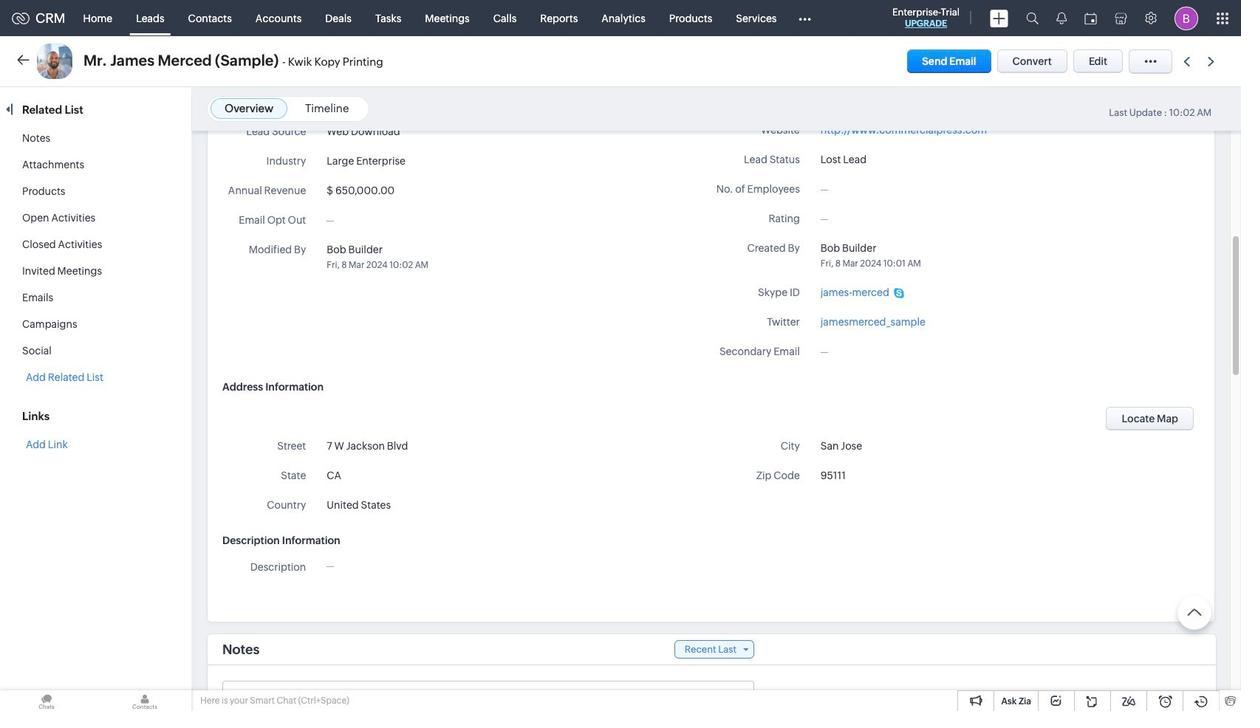Task type: locate. For each thing, give the bounding box(es) containing it.
search element
[[1018, 0, 1048, 36]]

create menu element
[[981, 0, 1018, 36]]

None button
[[1107, 407, 1194, 431]]

profile image
[[1175, 6, 1199, 30]]

calendar image
[[1085, 12, 1097, 24]]

contacts image
[[98, 691, 191, 712]]

signals image
[[1057, 12, 1067, 24]]



Task type: describe. For each thing, give the bounding box(es) containing it.
logo image
[[12, 12, 30, 24]]

search image
[[1026, 12, 1039, 24]]

Other Modules field
[[789, 6, 821, 30]]

signals element
[[1048, 0, 1076, 36]]

create menu image
[[990, 9, 1009, 27]]

Add a note... field
[[223, 689, 753, 704]]

next record image
[[1208, 57, 1218, 66]]

previous record image
[[1184, 57, 1191, 66]]

chats image
[[0, 691, 93, 712]]

profile element
[[1166, 0, 1208, 36]]



